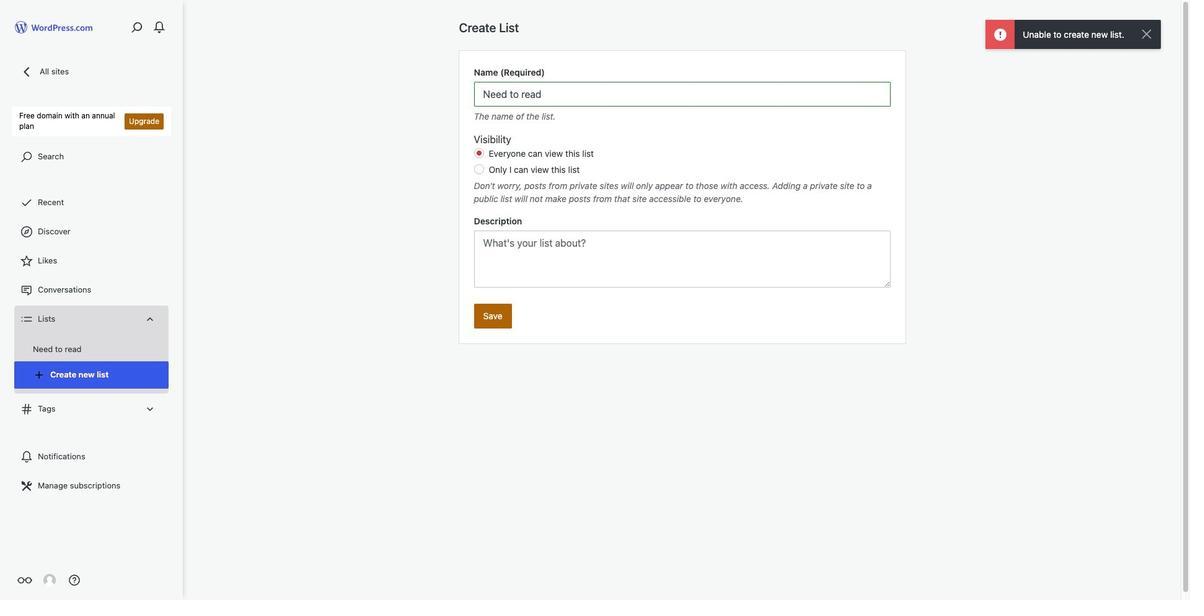 Task type: vqa. For each thing, say whether or not it's contained in the screenshot.
group
yes



Task type: describe. For each thing, give the bounding box(es) containing it.
notice status
[[986, 20, 1161, 49]]

wrapper drop image
[[996, 29, 1006, 39]]

1 keyboard_arrow_down image from the top
[[144, 313, 156, 325]]

2 group from the top
[[474, 132, 891, 205]]

dismiss image
[[1140, 27, 1155, 42]]

1 group from the top
[[474, 66, 891, 123]]



Task type: locate. For each thing, give the bounding box(es) containing it.
1 vertical spatial keyboard_arrow_down image
[[144, 403, 156, 415]]

None radio
[[474, 164, 484, 174]]

group
[[474, 66, 891, 123], [474, 132, 891, 205], [474, 215, 891, 291]]

None radio
[[474, 148, 484, 158]]

0 vertical spatial keyboard_arrow_down image
[[144, 313, 156, 325]]

3 group from the top
[[474, 215, 891, 291]]

main content
[[459, 20, 906, 344]]

None text field
[[474, 82, 891, 107]]

What's your list about? text field
[[474, 231, 891, 288]]

0 vertical spatial group
[[474, 66, 891, 123]]

keyboard_arrow_down image
[[144, 313, 156, 325], [144, 403, 156, 415]]

2 vertical spatial group
[[474, 215, 891, 291]]

2 keyboard_arrow_down image from the top
[[144, 403, 156, 415]]

reader image
[[17, 573, 32, 588]]

1 vertical spatial group
[[474, 132, 891, 205]]

jeremy miller image
[[43, 574, 56, 587]]



